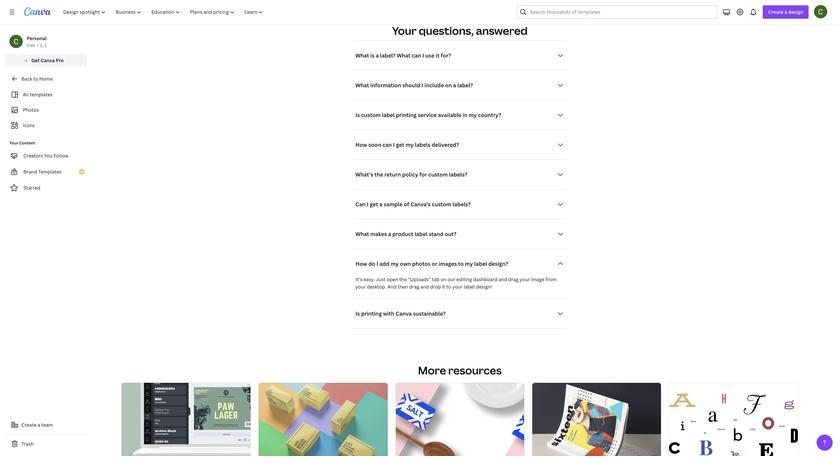 Task type: describe. For each thing, give the bounding box(es) containing it.
creators you follow
[[23, 153, 68, 159]]

the inside dropdown button
[[375, 171, 384, 178]]

open
[[387, 277, 399, 283]]

what is a label? what can i use it for? button
[[353, 49, 567, 62]]

can i get a sample of canva's custom labels?
[[356, 201, 471, 208]]

icons link
[[9, 119, 83, 132]]

is custom label printing service available in my country?
[[356, 111, 502, 119]]

own
[[400, 260, 411, 268]]

a inside create a team button
[[38, 422, 40, 429]]

should
[[403, 82, 421, 89]]

brand templates
[[23, 169, 62, 175]]

all templates
[[23, 91, 53, 98]]

labels? inside dropdown button
[[453, 201, 471, 208]]

0 horizontal spatial drag
[[410, 284, 420, 290]]

get
[[31, 57, 40, 64]]

your content
[[9, 140, 35, 146]]

drop
[[430, 284, 441, 290]]

back to home
[[21, 76, 53, 82]]

with
[[383, 310, 395, 318]]

your questions, answered
[[392, 23, 528, 38]]

graphic design for print vs the web image
[[533, 383, 662, 457]]

how do i add my own photos or images to my label design? button
[[353, 257, 567, 271]]

create for create a design
[[769, 9, 784, 15]]

brand templates link
[[5, 165, 87, 179]]

1 vertical spatial and
[[421, 284, 429, 290]]

it's easy. just open the "uploads" tab on our editing dashboard and drag your image from your desktop. and then drag and drop it to your label design!
[[356, 277, 557, 290]]

service
[[418, 111, 437, 119]]

what information should i include on a label?
[[356, 82, 473, 89]]

1
[[44, 43, 47, 48]]

create a design
[[769, 9, 804, 15]]

it inside dropdown button
[[436, 52, 440, 59]]

tab
[[432, 277, 440, 283]]

my left labels
[[406, 141, 414, 149]]

label inside "dropdown button"
[[415, 231, 428, 238]]

what information should i include on a label? button
[[353, 79, 567, 92]]

"uploads"
[[408, 277, 431, 283]]

i right do
[[377, 260, 379, 268]]

your for your content
[[9, 140, 18, 146]]

create a design button
[[764, 5, 809, 19]]

the inside it's easy. just open the "uploads" tab on our editing dashboard and drag your image from your desktop. and then drag and drop it to your label design!
[[400, 277, 407, 283]]

create a team
[[21, 422, 53, 429]]

image
[[532, 277, 545, 283]]

policy
[[403, 171, 419, 178]]

is custom label printing service available in my country? button
[[353, 108, 567, 122]]

what's the return policy for custom labels?
[[356, 171, 468, 178]]

brand
[[23, 169, 37, 175]]

is for is custom label printing service available in my country?
[[356, 111, 360, 119]]

printing inside is custom label printing service available in my country? dropdown button
[[396, 111, 417, 119]]

follow
[[54, 153, 68, 159]]

return
[[385, 171, 401, 178]]

design?
[[489, 260, 509, 268]]

questions,
[[419, 23, 474, 38]]

editing
[[457, 277, 473, 283]]

templates
[[30, 91, 53, 98]]

create for create a team
[[21, 422, 36, 429]]

country?
[[478, 111, 502, 119]]

makes
[[371, 231, 387, 238]]

canva inside button
[[41, 57, 55, 64]]

do
[[369, 260, 376, 268]]

or
[[432, 260, 438, 268]]

add
[[380, 260, 390, 268]]

can i get a sample of canva's custom labels? button
[[353, 198, 567, 211]]

easy.
[[364, 277, 375, 283]]

label down information
[[382, 111, 395, 119]]

icons
[[23, 122, 35, 129]]

it inside it's easy. just open the "uploads" tab on our editing dashboard and drag your image from your desktop. and then drag and drop it to your label design!
[[442, 284, 446, 290]]

can
[[356, 201, 366, 208]]

stand
[[429, 231, 444, 238]]

sample
[[384, 201, 403, 208]]

i right the "should"
[[422, 82, 424, 89]]

starred link
[[5, 182, 87, 195]]

i right can
[[367, 201, 369, 208]]

what makes a product label stand out?
[[356, 231, 457, 238]]

0 horizontal spatial label?
[[380, 52, 396, 59]]

how for how do i add my own photos or images to my label design?
[[356, 260, 368, 268]]

labels
[[415, 141, 431, 149]]

what is a label? what can i use it for?
[[356, 52, 452, 59]]

it's
[[356, 277, 363, 283]]

top level navigation element
[[59, 5, 269, 19]]

label up dashboard
[[475, 260, 488, 268]]

my up the editing
[[465, 260, 473, 268]]

include
[[425, 82, 444, 89]]

more
[[418, 364, 446, 378]]

0 vertical spatial and
[[499, 277, 508, 283]]

available
[[438, 111, 462, 119]]

out?
[[445, 231, 457, 238]]

2 horizontal spatial your
[[520, 277, 530, 283]]

my right in
[[469, 111, 477, 119]]

custom inside dropdown button
[[429, 171, 448, 178]]

build your brand: how to choose the right fonts image
[[670, 383, 799, 457]]

christina overa image
[[815, 5, 828, 18]]

you
[[44, 153, 52, 159]]

photos
[[23, 107, 39, 113]]

to inside dropdown button
[[459, 260, 464, 268]]

a inside what is a label? what can i use it for? dropdown button
[[376, 52, 379, 59]]



Task type: locate. For each thing, give the bounding box(es) containing it.
how soon can i get my labels delivered? button
[[353, 138, 567, 152]]

create left design
[[769, 9, 784, 15]]

pro
[[56, 57, 64, 64]]

my right 'add'
[[391, 260, 399, 268]]

0 horizontal spatial create
[[21, 422, 36, 429]]

0 vertical spatial how
[[356, 141, 368, 149]]

0 vertical spatial can
[[412, 52, 421, 59]]

0 horizontal spatial your
[[356, 284, 366, 290]]

i left use
[[423, 52, 424, 59]]

label inside it's easy. just open the "uploads" tab on our editing dashboard and drag your image from your desktop. and then drag and drop it to your label design!
[[464, 284, 475, 290]]

your for your questions, answered
[[392, 23, 417, 38]]

what left information
[[356, 82, 369, 89]]

0 vertical spatial on
[[446, 82, 452, 89]]

1 horizontal spatial and
[[499, 277, 508, 283]]

in
[[463, 111, 468, 119]]

0 horizontal spatial printing
[[361, 310, 382, 318]]

a left design
[[785, 9, 788, 15]]

canva
[[41, 57, 55, 64], [396, 310, 412, 318]]

resources
[[449, 364, 502, 378]]

all templates link
[[9, 88, 83, 101]]

label
[[382, 111, 395, 119], [415, 231, 428, 238], [475, 260, 488, 268], [464, 284, 475, 290]]

0 vertical spatial is
[[356, 111, 360, 119]]

create a team button
[[5, 419, 87, 432]]

create a label in canva image
[[121, 383, 251, 457]]

is
[[371, 52, 375, 59]]

labels? down how soon can i get my labels delivered? dropdown button
[[449, 171, 468, 178]]

0 horizontal spatial canva
[[41, 57, 55, 64]]

more resources
[[418, 364, 502, 378]]

can
[[412, 52, 421, 59], [383, 141, 392, 149]]

how left soon
[[356, 141, 368, 149]]

50 insanely creative and stunning packaging designs image
[[259, 383, 388, 457]]

your left "image"
[[520, 277, 530, 283]]

0 vertical spatial the
[[375, 171, 384, 178]]

free •
[[27, 43, 38, 48]]

labels? down what's the return policy for custom labels? dropdown button
[[453, 201, 471, 208]]

desktop.
[[367, 284, 387, 290]]

1 vertical spatial it
[[442, 284, 446, 290]]

label size guide image
[[396, 383, 525, 457]]

starred
[[23, 185, 40, 191]]

1 horizontal spatial your
[[392, 23, 417, 38]]

1 vertical spatial get
[[370, 201, 379, 208]]

content
[[19, 140, 35, 146]]

0 horizontal spatial can
[[383, 141, 392, 149]]

our
[[448, 277, 456, 283]]

creators
[[23, 153, 43, 159]]

for
[[420, 171, 427, 178]]

on inside dropdown button
[[446, 82, 452, 89]]

1 vertical spatial custom
[[429, 171, 448, 178]]

label? up in
[[458, 82, 473, 89]]

what's the return policy for custom labels? button
[[353, 168, 567, 181]]

i right soon
[[393, 141, 395, 149]]

what left is
[[356, 52, 369, 59]]

canva right with
[[396, 310, 412, 318]]

Search search field
[[531, 6, 714, 18]]

what for is
[[356, 52, 369, 59]]

on right include
[[446, 82, 452, 89]]

drag left "image"
[[509, 277, 519, 283]]

1 horizontal spatial your
[[453, 284, 463, 290]]

trash
[[21, 441, 34, 448]]

can right soon
[[383, 141, 392, 149]]

1 vertical spatial your
[[9, 140, 18, 146]]

your left content
[[9, 140, 18, 146]]

1 vertical spatial can
[[383, 141, 392, 149]]

0 horizontal spatial and
[[421, 284, 429, 290]]

1 vertical spatial printing
[[361, 310, 382, 318]]

a left team
[[38, 422, 40, 429]]

your down the 'our'
[[453, 284, 463, 290]]

it right use
[[436, 52, 440, 59]]

create inside dropdown button
[[769, 9, 784, 15]]

then
[[398, 284, 408, 290]]

a left the sample
[[380, 201, 383, 208]]

of
[[404, 201, 410, 208]]

is printing with canva sustainable?
[[356, 310, 446, 318]]

photos link
[[9, 104, 83, 117]]

is printing with canva sustainable? button
[[353, 307, 567, 321]]

how soon can i get my labels delivered?
[[356, 141, 459, 149]]

your
[[392, 23, 417, 38], [9, 140, 18, 146]]

printing inside the is printing with canva sustainable? dropdown button
[[361, 310, 382, 318]]

a right makes
[[389, 231, 392, 238]]

1 vertical spatial on
[[441, 277, 447, 283]]

the up then
[[400, 277, 407, 283]]

printing
[[396, 111, 417, 119], [361, 310, 382, 318]]

0 vertical spatial canva
[[41, 57, 55, 64]]

1 horizontal spatial printing
[[396, 111, 417, 119]]

it right drop
[[442, 284, 446, 290]]

drag down "uploads"
[[410, 284, 420, 290]]

labels? inside dropdown button
[[449, 171, 468, 178]]

personal
[[27, 35, 47, 42]]

use
[[426, 52, 435, 59]]

1 horizontal spatial create
[[769, 9, 784, 15]]

how do i add my own photos or images to my label design?
[[356, 260, 509, 268]]

what inside "dropdown button"
[[356, 231, 369, 238]]

a inside what makes a product label stand out? "dropdown button"
[[389, 231, 392, 238]]

0 vertical spatial drag
[[509, 277, 519, 283]]

to inside it's easy. just open the "uploads" tab on our editing dashboard and drag your image from your desktop. and then drag and drop it to your label design!
[[447, 284, 452, 290]]

is
[[356, 111, 360, 119], [356, 310, 360, 318]]

and down design?
[[499, 277, 508, 283]]

to right 'images'
[[459, 260, 464, 268]]

what left makes
[[356, 231, 369, 238]]

1 vertical spatial is
[[356, 310, 360, 318]]

a right is
[[376, 52, 379, 59]]

1 horizontal spatial can
[[412, 52, 421, 59]]

canva left pro
[[41, 57, 55, 64]]

how
[[356, 141, 368, 149], [356, 260, 368, 268]]

0 vertical spatial get
[[396, 141, 405, 149]]

on
[[446, 82, 452, 89], [441, 277, 447, 283]]

a inside create a design dropdown button
[[785, 9, 788, 15]]

1 is from the top
[[356, 111, 360, 119]]

back
[[21, 76, 32, 82]]

on inside it's easy. just open the "uploads" tab on our editing dashboard and drag your image from your desktop. and then drag and drop it to your label design!
[[441, 277, 447, 283]]

templates
[[38, 169, 62, 175]]

a inside can i get a sample of canva's custom labels? dropdown button
[[380, 201, 383, 208]]

how left do
[[356, 260, 368, 268]]

get right can
[[370, 201, 379, 208]]

delivered?
[[432, 141, 459, 149]]

label left stand
[[415, 231, 428, 238]]

a inside what information should i include on a label? dropdown button
[[454, 82, 457, 89]]

0 horizontal spatial get
[[370, 201, 379, 208]]

0 vertical spatial label?
[[380, 52, 396, 59]]

get
[[396, 141, 405, 149], [370, 201, 379, 208]]

label? right is
[[380, 52, 396, 59]]

to
[[33, 76, 38, 82], [459, 260, 464, 268], [447, 284, 452, 290]]

your down the it's
[[356, 284, 366, 290]]

what's
[[356, 171, 374, 178]]

2 horizontal spatial to
[[459, 260, 464, 268]]

0 vertical spatial printing
[[396, 111, 417, 119]]

1 vertical spatial to
[[459, 260, 464, 268]]

on right tab
[[441, 277, 447, 283]]

0 vertical spatial create
[[769, 9, 784, 15]]

1 horizontal spatial label?
[[458, 82, 473, 89]]

dashboard
[[474, 277, 498, 283]]

to down the 'our'
[[447, 284, 452, 290]]

the
[[375, 171, 384, 178], [400, 277, 407, 283]]

back to home link
[[5, 72, 87, 86]]

the left return
[[375, 171, 384, 178]]

1 horizontal spatial to
[[447, 284, 452, 290]]

design!
[[476, 284, 493, 290]]

what for makes
[[356, 231, 369, 238]]

1 vertical spatial how
[[356, 260, 368, 268]]

1 vertical spatial the
[[400, 277, 407, 283]]

label down the editing
[[464, 284, 475, 290]]

0 horizontal spatial to
[[33, 76, 38, 82]]

•
[[37, 43, 38, 48]]

create inside button
[[21, 422, 36, 429]]

get canva pro button
[[5, 54, 87, 67]]

1 horizontal spatial drag
[[509, 277, 519, 283]]

from
[[546, 277, 557, 283]]

1 vertical spatial create
[[21, 422, 36, 429]]

2 vertical spatial to
[[447, 284, 452, 290]]

custom right canva's
[[432, 201, 452, 208]]

what for information
[[356, 82, 369, 89]]

custom right for
[[429, 171, 448, 178]]

information
[[371, 82, 402, 89]]

0 vertical spatial labels?
[[449, 171, 468, 178]]

1 vertical spatial labels?
[[453, 201, 471, 208]]

soon
[[369, 141, 382, 149]]

photos
[[413, 260, 431, 268]]

how for how soon can i get my labels delivered?
[[356, 141, 368, 149]]

1 horizontal spatial canva
[[396, 310, 412, 318]]

sustainable?
[[413, 310, 446, 318]]

0 horizontal spatial it
[[436, 52, 440, 59]]

1 vertical spatial label?
[[458, 82, 473, 89]]

create
[[769, 9, 784, 15], [21, 422, 36, 429]]

0 vertical spatial to
[[33, 76, 38, 82]]

product
[[393, 231, 414, 238]]

printing left service
[[396, 111, 417, 119]]

custom up soon
[[361, 111, 381, 119]]

0 horizontal spatial your
[[9, 140, 18, 146]]

a
[[785, 9, 788, 15], [376, 52, 379, 59], [454, 82, 457, 89], [380, 201, 383, 208], [389, 231, 392, 238], [38, 422, 40, 429]]

to right back
[[33, 76, 38, 82]]

create left team
[[21, 422, 36, 429]]

home
[[39, 76, 53, 82]]

1 vertical spatial canva
[[396, 310, 412, 318]]

what makes a product label stand out? button
[[353, 228, 567, 241]]

1 horizontal spatial the
[[400, 277, 407, 283]]

1 horizontal spatial get
[[396, 141, 405, 149]]

0 vertical spatial custom
[[361, 111, 381, 119]]

0 vertical spatial your
[[392, 23, 417, 38]]

canva's
[[411, 201, 431, 208]]

team
[[41, 422, 53, 429]]

0 horizontal spatial the
[[375, 171, 384, 178]]

canva inside dropdown button
[[396, 310, 412, 318]]

2 how from the top
[[356, 260, 368, 268]]

and down "uploads"
[[421, 284, 429, 290]]

your up "what is a label? what can i use it for?"
[[392, 23, 417, 38]]

for?
[[441, 52, 452, 59]]

2 vertical spatial custom
[[432, 201, 452, 208]]

a right include
[[454, 82, 457, 89]]

0 vertical spatial it
[[436, 52, 440, 59]]

is for is printing with canva sustainable?
[[356, 310, 360, 318]]

2 is from the top
[[356, 310, 360, 318]]

your
[[520, 277, 530, 283], [356, 284, 366, 290], [453, 284, 463, 290]]

what left use
[[397, 52, 411, 59]]

free
[[27, 43, 35, 48]]

answered
[[476, 23, 528, 38]]

printing left with
[[361, 310, 382, 318]]

None search field
[[517, 5, 718, 19]]

1 how from the top
[[356, 141, 368, 149]]

get left labels
[[396, 141, 405, 149]]

creators you follow link
[[5, 149, 87, 163]]

my
[[469, 111, 477, 119], [406, 141, 414, 149], [391, 260, 399, 268], [465, 260, 473, 268]]

1 vertical spatial drag
[[410, 284, 420, 290]]

just
[[376, 277, 386, 283]]

labels?
[[449, 171, 468, 178], [453, 201, 471, 208]]

1 horizontal spatial it
[[442, 284, 446, 290]]

can left use
[[412, 52, 421, 59]]

get canva pro
[[31, 57, 64, 64]]



Task type: vqa. For each thing, say whether or not it's contained in the screenshot.
shared with you
no



